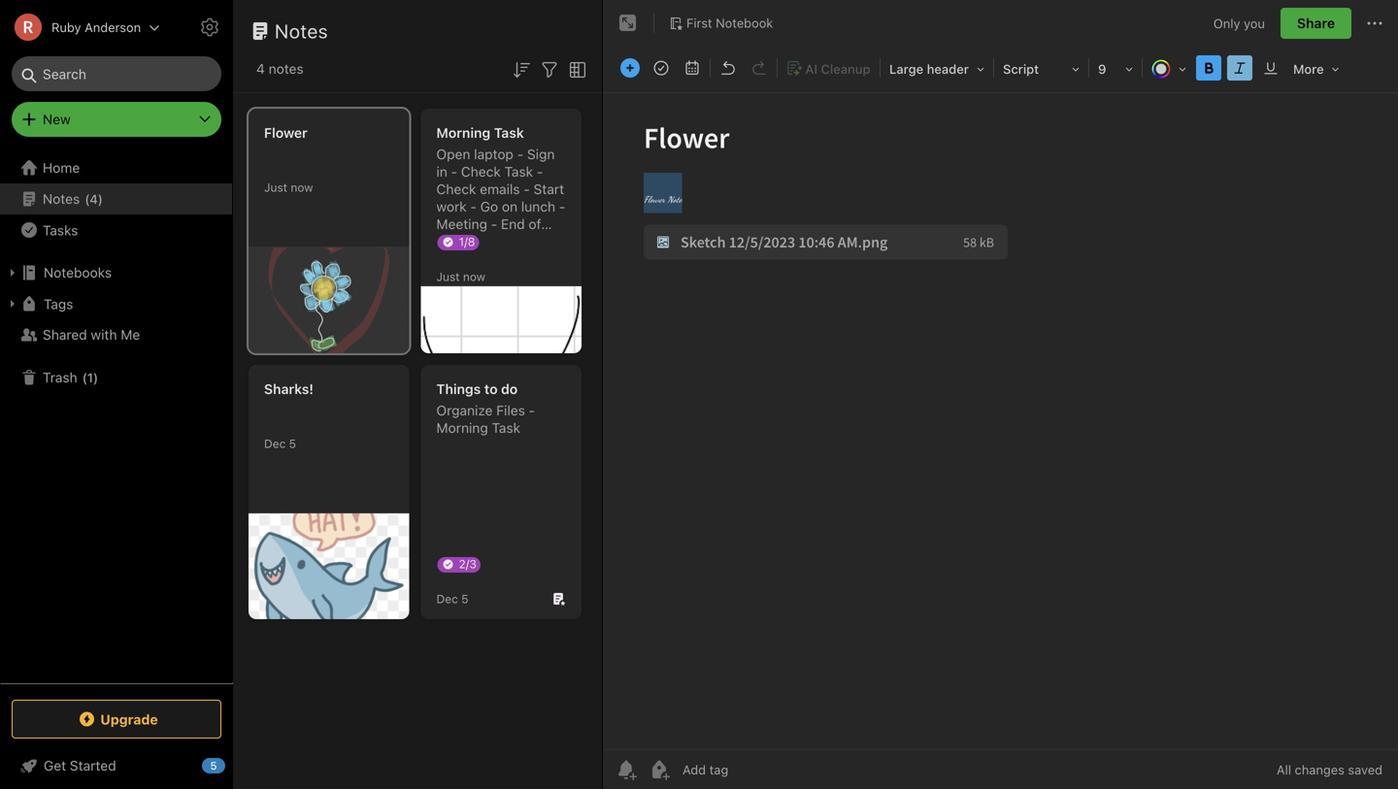 Task type: vqa. For each thing, say whether or not it's contained in the screenshot.
Background Icon
no



Task type: locate. For each thing, give the bounding box(es) containing it.
1 horizontal spatial notes
[[275, 19, 328, 42]]

1 horizontal spatial 5
[[289, 437, 296, 451]]

1 vertical spatial just now
[[437, 270, 486, 284]]

Sort options field
[[510, 56, 533, 81]]

now
[[291, 181, 313, 194], [463, 270, 486, 284]]

1 vertical spatial task
[[505, 164, 533, 180]]

check
[[461, 164, 501, 180], [437, 181, 476, 197]]

morning inside things to do organize files - morning task
[[437, 420, 488, 436]]

1 vertical spatial morning
[[437, 420, 488, 436]]

note window element
[[603, 0, 1399, 790]]

) for notes
[[98, 192, 103, 206]]

Help and Learning task checklist field
[[0, 751, 233, 782]]

0 vertical spatial 5
[[289, 437, 296, 451]]

just now down flower
[[264, 181, 313, 194]]

of
[[529, 216, 541, 232]]

1 horizontal spatial now
[[463, 270, 486, 284]]

start
[[534, 181, 564, 197]]

sign
[[527, 146, 555, 162]]

5
[[289, 437, 296, 451], [462, 593, 469, 606], [210, 760, 217, 773]]

just
[[264, 181, 288, 194], [437, 270, 460, 284]]

Font size field
[[1092, 54, 1140, 83]]

) for trash
[[93, 370, 98, 385]]

anderson
[[85, 20, 141, 34]]

changes
[[1295, 763, 1345, 778]]

home link
[[0, 153, 233, 184]]

task
[[494, 125, 524, 141], [505, 164, 533, 180], [492, 420, 521, 436]]

Font family field
[[997, 54, 1087, 83]]

4 notes
[[256, 61, 304, 77]]

just down flower
[[264, 181, 288, 194]]

now down flower
[[291, 181, 313, 194]]

now down 1/8
[[463, 270, 486, 284]]

) right trash at the left top of the page
[[93, 370, 98, 385]]

( down home link at the left of page
[[85, 192, 90, 206]]

1 horizontal spatial just now
[[437, 270, 486, 284]]

0 horizontal spatial just now
[[264, 181, 313, 194]]

task up laptop
[[494, 125, 524, 141]]

notes up 'notes'
[[275, 19, 328, 42]]

first notebook
[[687, 16, 774, 30]]

0 vertical spatial notes
[[275, 19, 328, 42]]

)
[[98, 192, 103, 206], [93, 370, 98, 385]]

add tag image
[[648, 759, 671, 782]]

( for notes
[[85, 192, 90, 206]]

0 horizontal spatial just
[[264, 181, 288, 194]]

0 horizontal spatial 4
[[90, 192, 98, 206]]

tree
[[0, 153, 233, 683]]

1 horizontal spatial dec 5
[[437, 593, 469, 606]]

Note Editor text field
[[603, 93, 1399, 750]]

just now down 1/8
[[437, 270, 486, 284]]

4 down home link at the left of page
[[90, 192, 98, 206]]

script
[[1003, 62, 1039, 76]]

2 morning from the top
[[437, 420, 488, 436]]

dec 5 down sharks! at the left of page
[[264, 437, 296, 451]]

2 vertical spatial task
[[492, 420, 521, 436]]

undo image
[[715, 54, 742, 82]]

- down start
[[559, 199, 566, 215]]

More actions field
[[1364, 8, 1387, 39]]

shared with me link
[[0, 320, 232, 351]]

do
[[501, 381, 518, 397]]

just down the day
[[437, 270, 460, 284]]

work
[[437, 199, 467, 215]]

1 horizontal spatial dec
[[437, 593, 458, 606]]

4 left 'notes'
[[256, 61, 265, 77]]

expand notebooks image
[[5, 265, 20, 281]]

1 horizontal spatial 4
[[256, 61, 265, 77]]

get
[[44, 758, 66, 774]]

- inside things to do organize files - morning task
[[529, 403, 535, 419]]

dec
[[264, 437, 286, 451], [437, 593, 458, 606]]

1 vertical spatial just
[[437, 270, 460, 284]]

0 vertical spatial now
[[291, 181, 313, 194]]

trash ( 1 )
[[43, 370, 98, 386]]

0 vertical spatial (
[[85, 192, 90, 206]]

ruby anderson
[[51, 20, 141, 34]]

notes ( 4 )
[[43, 191, 103, 207]]

1 vertical spatial check
[[437, 181, 476, 197]]

) inside the notes ( 4 )
[[98, 192, 103, 206]]

add a reminder image
[[615, 759, 638, 782]]

None search field
[[25, 56, 208, 91]]

0 horizontal spatial notes
[[43, 191, 80, 207]]

5 left click to collapse icon
[[210, 760, 217, 773]]

notes inside tree
[[43, 191, 80, 207]]

(
[[85, 192, 90, 206], [82, 370, 87, 385]]

notebooks
[[44, 265, 112, 281]]

0 vertical spatial 4
[[256, 61, 265, 77]]

0 vertical spatial )
[[98, 192, 103, 206]]

you
[[1244, 16, 1266, 30]]

- right files
[[529, 403, 535, 419]]

morning inside morning task open laptop - sign in - check task - check emails - start work - go on lunch - meeting - end of day
[[437, 125, 491, 141]]

-
[[517, 146, 524, 162], [451, 164, 458, 180], [537, 164, 543, 180], [524, 181, 530, 197], [471, 199, 477, 215], [559, 199, 566, 215], [491, 216, 498, 232], [529, 403, 535, 419]]

2 vertical spatial 5
[[210, 760, 217, 773]]

bold image
[[1196, 54, 1223, 82]]

started
[[70, 758, 116, 774]]

thumbnail image
[[249, 248, 409, 354], [421, 287, 582, 354], [249, 514, 409, 620]]

- down sign
[[537, 164, 543, 180]]

( right trash at the left top of the page
[[82, 370, 87, 385]]

just now
[[264, 181, 313, 194], [437, 270, 486, 284]]

sharks!
[[264, 381, 314, 397]]

open
[[437, 146, 471, 162]]

- left sign
[[517, 146, 524, 162]]

only you
[[1214, 16, 1266, 30]]

5 down sharks! at the left of page
[[289, 437, 296, 451]]

check up 'work'
[[437, 181, 476, 197]]

1 morning from the top
[[437, 125, 491, 141]]

0 horizontal spatial 5
[[210, 760, 217, 773]]

Add filters field
[[538, 56, 561, 81]]

notes
[[275, 19, 328, 42], [43, 191, 80, 207]]

5 down 2/3
[[462, 593, 469, 606]]

1 vertical spatial 4
[[90, 192, 98, 206]]

0 vertical spatial just now
[[264, 181, 313, 194]]

Insert field
[[616, 54, 645, 82]]

morning down organize
[[437, 420, 488, 436]]

1 vertical spatial 5
[[462, 593, 469, 606]]

0 vertical spatial dec
[[264, 437, 286, 451]]

notes for notes ( 4 )
[[43, 191, 80, 207]]

morning task open laptop - sign in - check task - check emails - start work - go on lunch - meeting - end of day
[[437, 125, 566, 250]]

) down home link at the left of page
[[98, 192, 103, 206]]

1 vertical spatial (
[[82, 370, 87, 385]]

on
[[502, 199, 518, 215]]

1 vertical spatial dec
[[437, 593, 458, 606]]

( for trash
[[82, 370, 87, 385]]

4
[[256, 61, 265, 77], [90, 192, 98, 206]]

0 horizontal spatial dec 5
[[264, 437, 296, 451]]

( inside "trash ( 1 )"
[[82, 370, 87, 385]]

dec 5 down 2/3
[[437, 593, 469, 606]]

- up lunch
[[524, 181, 530, 197]]

1 vertical spatial )
[[93, 370, 98, 385]]

more actions image
[[1364, 12, 1387, 35]]

share button
[[1281, 8, 1352, 39]]

Heading level field
[[883, 54, 992, 83]]

tags button
[[0, 289, 232, 320]]

1 vertical spatial notes
[[43, 191, 80, 207]]

trash
[[43, 370, 77, 386]]

morning up open
[[437, 125, 491, 141]]

things
[[437, 381, 481, 397]]

task up emails
[[505, 164, 533, 180]]

dec 5
[[264, 437, 296, 451], [437, 593, 469, 606]]

task down files
[[492, 420, 521, 436]]

( inside the notes ( 4 )
[[85, 192, 90, 206]]

in
[[437, 164, 448, 180]]

0 vertical spatial morning
[[437, 125, 491, 141]]

Search text field
[[25, 56, 208, 91]]

task image
[[648, 54, 675, 82]]

check down laptop
[[461, 164, 501, 180]]

notes down home
[[43, 191, 80, 207]]

0 vertical spatial just
[[264, 181, 288, 194]]

morning
[[437, 125, 491, 141], [437, 420, 488, 436]]

) inside "trash ( 1 )"
[[93, 370, 98, 385]]

- left the go
[[471, 199, 477, 215]]



Task type: describe. For each thing, give the bounding box(es) containing it.
all
[[1277, 763, 1292, 778]]

laptop
[[474, 146, 514, 162]]

saved
[[1349, 763, 1383, 778]]

5 inside 'help and learning task checklist' field
[[210, 760, 217, 773]]

thumbnail image for things to do organize files - morning task
[[249, 514, 409, 620]]

large header
[[890, 62, 969, 76]]

go
[[481, 199, 498, 215]]

end
[[501, 216, 525, 232]]

tasks button
[[0, 215, 232, 246]]

0 vertical spatial check
[[461, 164, 501, 180]]

shared
[[43, 327, 87, 343]]

expand tags image
[[5, 296, 20, 312]]

1 vertical spatial dec 5
[[437, 593, 469, 606]]

meeting
[[437, 216, 488, 232]]

task inside things to do organize files - morning task
[[492, 420, 521, 436]]

home
[[43, 160, 80, 176]]

Add tag field
[[681, 762, 827, 779]]

upgrade
[[100, 712, 158, 728]]

settings image
[[198, 16, 221, 39]]

9
[[1099, 62, 1107, 76]]

flower
[[264, 125, 308, 141]]

first
[[687, 16, 713, 30]]

header
[[927, 62, 969, 76]]

me
[[121, 327, 140, 343]]

files
[[497, 403, 525, 419]]

- right "in"
[[451, 164, 458, 180]]

first notebook button
[[662, 10, 780, 37]]

to
[[485, 381, 498, 397]]

with
[[91, 327, 117, 343]]

1
[[87, 370, 93, 385]]

tree containing home
[[0, 153, 233, 683]]

lunch
[[521, 199, 556, 215]]

shared with me
[[43, 327, 140, 343]]

1/8
[[459, 235, 475, 249]]

tasks
[[43, 222, 78, 238]]

1 vertical spatial now
[[463, 270, 486, 284]]

new
[[43, 111, 71, 127]]

notes
[[269, 61, 304, 77]]

things to do organize files - morning task
[[437, 381, 535, 436]]

all changes saved
[[1277, 763, 1383, 778]]

click to collapse image
[[226, 754, 240, 777]]

new button
[[12, 102, 221, 137]]

large
[[890, 62, 924, 76]]

add filters image
[[538, 58, 561, 81]]

More field
[[1287, 54, 1347, 83]]

0 horizontal spatial dec
[[264, 437, 286, 451]]

notebooks link
[[0, 257, 232, 289]]

italic image
[[1227, 54, 1254, 82]]

2/3
[[459, 558, 477, 571]]

tags
[[44, 296, 73, 312]]

1 horizontal spatial just
[[437, 270, 460, 284]]

emails
[[480, 181, 520, 197]]

View options field
[[561, 56, 590, 81]]

0 vertical spatial dec 5
[[264, 437, 296, 451]]

organize
[[437, 403, 493, 419]]

more
[[1294, 62, 1325, 76]]

share
[[1298, 15, 1336, 31]]

0 vertical spatial task
[[494, 125, 524, 141]]

expand note image
[[617, 12, 640, 35]]

notes for notes
[[275, 19, 328, 42]]

- down the go
[[491, 216, 498, 232]]

get started
[[44, 758, 116, 774]]

underline image
[[1258, 54, 1285, 82]]

ruby
[[51, 20, 81, 34]]

thumbnail image for morning task open laptop - sign in - check task - check emails - start work - go on lunch - meeting - end of day
[[249, 248, 409, 354]]

notebook
[[716, 16, 774, 30]]

Font color field
[[1145, 54, 1194, 83]]

4 inside the notes ( 4 )
[[90, 192, 98, 206]]

0 horizontal spatial now
[[291, 181, 313, 194]]

Account field
[[0, 8, 160, 47]]

calendar event image
[[679, 54, 706, 82]]

only
[[1214, 16, 1241, 30]]

2 horizontal spatial 5
[[462, 593, 469, 606]]

day
[[437, 234, 459, 250]]

upgrade button
[[12, 700, 221, 739]]



